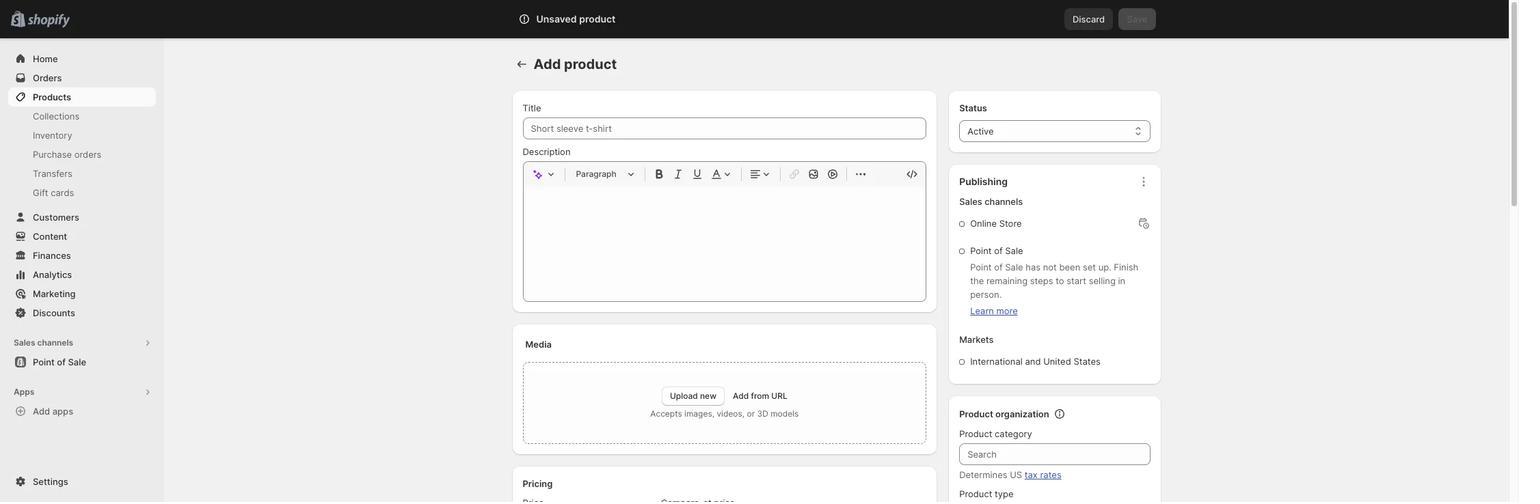 Task type: describe. For each thing, give the bounding box(es) containing it.
add from url button
[[733, 391, 788, 402]]

analytics
[[33, 270, 72, 280]]

product organization
[[960, 409, 1050, 420]]

sale inside the point of sale has not been set up. finish the remaining steps to start selling in person. learn more
[[1006, 262, 1024, 273]]

3d
[[758, 409, 769, 419]]

models
[[771, 409, 799, 419]]

online
[[971, 218, 997, 229]]

marketing link
[[8, 285, 156, 304]]

customers
[[33, 212, 79, 223]]

of inside button
[[57, 357, 66, 368]]

product for unsaved product
[[580, 13, 616, 25]]

to
[[1056, 276, 1065, 287]]

product type
[[960, 489, 1014, 500]]

product category
[[960, 429, 1033, 440]]

products link
[[8, 88, 156, 107]]

apps button
[[8, 383, 156, 402]]

from
[[751, 391, 770, 402]]

person.
[[971, 289, 1002, 300]]

of inside the point of sale has not been set up. finish the remaining steps to start selling in person. learn more
[[995, 262, 1003, 273]]

0 vertical spatial sales channels
[[960, 196, 1023, 207]]

point of sale button
[[0, 353, 164, 372]]

point of sale inside point of sale button
[[33, 357, 86, 368]]

transfers link
[[8, 164, 156, 183]]

upload new
[[670, 391, 717, 402]]

discounts link
[[8, 304, 156, 323]]

and
[[1026, 356, 1041, 367]]

1 horizontal spatial sales
[[960, 196, 983, 207]]

1 horizontal spatial point of sale
[[971, 246, 1024, 257]]

online store
[[971, 218, 1022, 229]]

up.
[[1099, 262, 1112, 273]]

the
[[971, 276, 985, 287]]

finances
[[33, 250, 71, 261]]

upload
[[670, 391, 698, 402]]

save button
[[1119, 8, 1156, 30]]

new
[[700, 391, 717, 402]]

add from url
[[733, 391, 788, 402]]

purchase orders link
[[8, 145, 156, 164]]

upload new button
[[662, 387, 725, 406]]

purchase
[[33, 149, 72, 160]]

not
[[1044, 262, 1057, 273]]

category
[[995, 429, 1033, 440]]

0 vertical spatial point
[[971, 246, 992, 257]]

product for add product
[[564, 56, 617, 73]]

discard
[[1073, 14, 1106, 25]]

learn more link
[[971, 306, 1018, 317]]

type
[[995, 489, 1014, 500]]

apps
[[52, 406, 73, 417]]

collections
[[33, 111, 79, 122]]

marketing
[[33, 289, 76, 300]]

unsaved
[[537, 13, 577, 25]]

Product category text field
[[960, 444, 1151, 466]]

products
[[33, 92, 71, 103]]

home link
[[8, 49, 156, 68]]

videos,
[[717, 409, 745, 419]]

international
[[971, 356, 1023, 367]]

states
[[1074, 356, 1101, 367]]

discounts
[[33, 308, 75, 319]]

in
[[1119, 276, 1126, 287]]

set
[[1083, 262, 1097, 273]]

rates
[[1041, 470, 1062, 481]]

paragraph
[[576, 169, 617, 179]]

search button
[[556, 8, 953, 30]]

add product
[[534, 56, 617, 73]]

1 horizontal spatial channels
[[985, 196, 1023, 207]]

orders
[[74, 149, 101, 160]]

shopify image
[[28, 14, 70, 28]]

publishing
[[960, 176, 1008, 187]]

orders
[[33, 73, 62, 83]]

point of sale link
[[8, 353, 156, 372]]

description
[[523, 146, 571, 157]]

markets
[[960, 335, 994, 345]]

content
[[33, 231, 67, 242]]

product for product organization
[[960, 409, 994, 420]]



Task type: vqa. For each thing, say whether or not it's contained in the screenshot.
the in at the bottom of page
yes



Task type: locate. For each thing, give the bounding box(es) containing it.
product
[[580, 13, 616, 25], [564, 56, 617, 73]]

0 horizontal spatial add
[[33, 406, 50, 417]]

selling
[[1089, 276, 1116, 287]]

2 vertical spatial of
[[57, 357, 66, 368]]

inventory link
[[8, 126, 156, 145]]

sale inside button
[[68, 357, 86, 368]]

product right unsaved
[[580, 13, 616, 25]]

home
[[33, 53, 58, 64]]

0 vertical spatial product
[[960, 409, 994, 420]]

sales channels down publishing
[[960, 196, 1023, 207]]

learn
[[971, 306, 995, 317]]

product for product category
[[960, 429, 993, 440]]

orders link
[[8, 68, 156, 88]]

3 product from the top
[[960, 489, 993, 500]]

2 vertical spatial point
[[33, 357, 55, 368]]

point up "apps"
[[33, 357, 55, 368]]

1 vertical spatial sales
[[14, 338, 35, 348]]

product down determines
[[960, 489, 993, 500]]

1 vertical spatial sales channels
[[14, 338, 73, 348]]

images,
[[685, 409, 715, 419]]

save
[[1127, 14, 1148, 25]]

active
[[968, 126, 994, 137]]

1 product from the top
[[960, 409, 994, 420]]

paragraph button
[[571, 166, 639, 183]]

finances link
[[8, 246, 156, 265]]

of up remaining
[[995, 262, 1003, 273]]

add apps button
[[8, 402, 156, 421]]

determines
[[960, 470, 1008, 481]]

determines us tax rates
[[960, 470, 1062, 481]]

channels
[[985, 196, 1023, 207], [37, 338, 73, 348]]

point of sale down the 'sales channels' button
[[33, 357, 86, 368]]

sale
[[1006, 246, 1024, 257], [1006, 262, 1024, 273], [68, 357, 86, 368]]

channels up store
[[985, 196, 1023, 207]]

more
[[997, 306, 1018, 317]]

0 vertical spatial of
[[995, 246, 1003, 257]]

finish
[[1115, 262, 1139, 273]]

1 horizontal spatial add
[[534, 56, 561, 73]]

add for add from url
[[733, 391, 749, 402]]

product for product type
[[960, 489, 993, 500]]

2 horizontal spatial add
[[733, 391, 749, 402]]

status
[[960, 103, 988, 114]]

product up product category
[[960, 409, 994, 420]]

0 vertical spatial sale
[[1006, 246, 1024, 257]]

0 horizontal spatial sales channels
[[14, 338, 73, 348]]

0 vertical spatial add
[[534, 56, 561, 73]]

international and united states
[[971, 356, 1101, 367]]

inventory
[[33, 130, 72, 141]]

sale down store
[[1006, 246, 1024, 257]]

been
[[1060, 262, 1081, 273]]

point of sale
[[971, 246, 1024, 257], [33, 357, 86, 368]]

channels down discounts
[[37, 338, 73, 348]]

purchase orders
[[33, 149, 101, 160]]

product
[[960, 409, 994, 420], [960, 429, 993, 440], [960, 489, 993, 500]]

has
[[1026, 262, 1041, 273]]

add left from at the bottom of page
[[733, 391, 749, 402]]

0 vertical spatial sales
[[960, 196, 983, 207]]

cards
[[51, 187, 74, 198]]

sales channels button
[[8, 334, 156, 353]]

1 vertical spatial point of sale
[[33, 357, 86, 368]]

content link
[[8, 227, 156, 246]]

point inside the point of sale has not been set up. finish the remaining steps to start selling in person. learn more
[[971, 262, 992, 273]]

sales down discounts
[[14, 338, 35, 348]]

0 vertical spatial point of sale
[[971, 246, 1024, 257]]

url
[[772, 391, 788, 402]]

sales channels inside the 'sales channels' button
[[14, 338, 73, 348]]

add inside button
[[33, 406, 50, 417]]

point of sale down online store
[[971, 246, 1024, 257]]

customers link
[[8, 208, 156, 227]]

1 vertical spatial product
[[960, 429, 993, 440]]

discard button
[[1065, 8, 1114, 30]]

pricing
[[523, 479, 553, 490]]

add for add apps
[[33, 406, 50, 417]]

start
[[1067, 276, 1087, 287]]

apps
[[14, 387, 34, 397]]

remaining
[[987, 276, 1028, 287]]

transfers
[[33, 168, 72, 179]]

product down product organization in the bottom right of the page
[[960, 429, 993, 440]]

accepts
[[651, 409, 682, 419]]

point of sale has not been set up. finish the remaining steps to start selling in person. learn more
[[971, 262, 1139, 317]]

1 vertical spatial product
[[564, 56, 617, 73]]

0 vertical spatial channels
[[985, 196, 1023, 207]]

sales channels down discounts
[[14, 338, 73, 348]]

sales channels
[[960, 196, 1023, 207], [14, 338, 73, 348]]

point inside button
[[33, 357, 55, 368]]

sales down publishing
[[960, 196, 983, 207]]

organization
[[996, 409, 1050, 420]]

media
[[526, 339, 552, 350]]

us
[[1010, 470, 1023, 481]]

0 vertical spatial product
[[580, 13, 616, 25]]

unsaved product
[[537, 13, 616, 25]]

or
[[747, 409, 755, 419]]

1 vertical spatial point
[[971, 262, 992, 273]]

accepts images, videos, or 3d models
[[651, 409, 799, 419]]

Title text field
[[523, 118, 927, 140]]

sale down the 'sales channels' button
[[68, 357, 86, 368]]

point up the
[[971, 262, 992, 273]]

1 vertical spatial of
[[995, 262, 1003, 273]]

store
[[1000, 218, 1022, 229]]

sale up remaining
[[1006, 262, 1024, 273]]

analytics link
[[8, 265, 156, 285]]

point down online
[[971, 246, 992, 257]]

gift cards
[[33, 187, 74, 198]]

add up title
[[534, 56, 561, 73]]

product down search
[[564, 56, 617, 73]]

add for add product
[[534, 56, 561, 73]]

steps
[[1031, 276, 1054, 287]]

settings
[[33, 477, 68, 488]]

add apps
[[33, 406, 73, 417]]

0 horizontal spatial sales
[[14, 338, 35, 348]]

tax rates link
[[1025, 470, 1062, 481]]

0 horizontal spatial channels
[[37, 338, 73, 348]]

1 vertical spatial sale
[[1006, 262, 1024, 273]]

tax
[[1025, 470, 1038, 481]]

sales inside button
[[14, 338, 35, 348]]

of down online store
[[995, 246, 1003, 257]]

title
[[523, 103, 541, 114]]

collections link
[[8, 107, 156, 126]]

1 vertical spatial channels
[[37, 338, 73, 348]]

2 product from the top
[[960, 429, 993, 440]]

search
[[579, 14, 608, 25]]

united
[[1044, 356, 1072, 367]]

2 vertical spatial sale
[[68, 357, 86, 368]]

2 vertical spatial product
[[960, 489, 993, 500]]

settings link
[[8, 473, 156, 492]]

gift
[[33, 187, 48, 198]]

of down the 'sales channels' button
[[57, 357, 66, 368]]

channels inside button
[[37, 338, 73, 348]]

1 horizontal spatial sales channels
[[960, 196, 1023, 207]]

0 horizontal spatial point of sale
[[33, 357, 86, 368]]

add left apps
[[33, 406, 50, 417]]

2 vertical spatial add
[[33, 406, 50, 417]]

gift cards link
[[8, 183, 156, 202]]

1 vertical spatial add
[[733, 391, 749, 402]]



